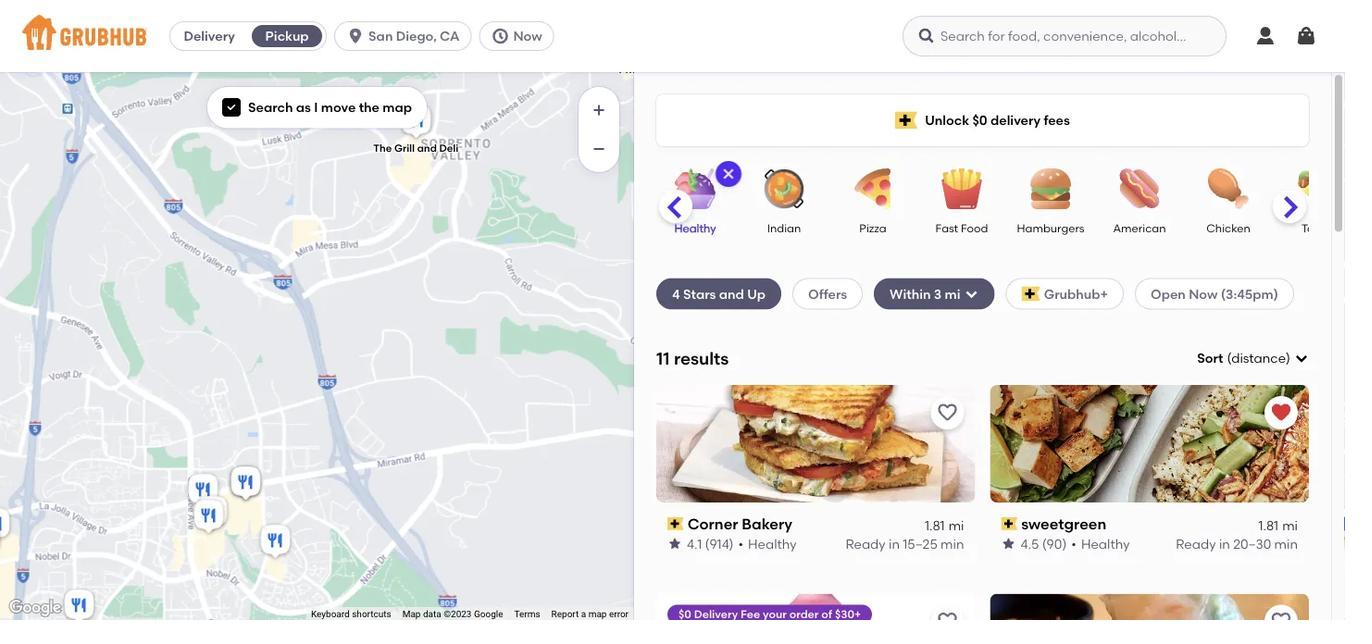 Task type: describe. For each thing, give the bounding box(es) containing it.
open now (3:45pm)
[[1151, 286, 1278, 302]]

grill
[[394, 142, 415, 155]]

american image
[[1107, 168, 1172, 209]]

chicken
[[1207, 221, 1251, 235]]

1.81 for corner bakery
[[925, 517, 945, 533]]

sort
[[1197, 350, 1223, 366]]

corner bakery logo image
[[656, 385, 975, 503]]

subscription pass image
[[668, 518, 684, 531]]

star icon image for sweetgreen
[[1001, 537, 1016, 551]]

now inside now button
[[513, 28, 542, 44]]

• for corner bakery
[[738, 536, 743, 552]]

4.5
[[1021, 536, 1039, 552]]

4.1 (914)
[[687, 536, 734, 552]]

nekter juice bar image
[[0, 505, 13, 546]]

keyboard shortcuts button
[[311, 608, 391, 620]]

4.5 (90)
[[1021, 536, 1067, 552]]

a
[[581, 609, 586, 620]]

11 results
[[656, 348, 729, 369]]

as
[[296, 100, 311, 115]]

distance
[[1232, 350, 1286, 366]]

minus icon image
[[590, 140, 608, 158]]

2 horizontal spatial svg image
[[964, 286, 979, 301]]

pizza
[[859, 221, 887, 235]]

1 horizontal spatial now
[[1189, 286, 1218, 302]]

4.1
[[687, 536, 702, 552]]

mi right 3
[[945, 286, 961, 302]]

terms
[[514, 609, 540, 620]]

svg image for now
[[491, 27, 510, 45]]

delivery button
[[170, 21, 248, 51]]

san
[[369, 28, 393, 44]]

0 horizontal spatial map
[[383, 100, 412, 115]]

up
[[747, 286, 766, 302]]

saved restaurant button
[[1265, 396, 1298, 429]]

corner
[[688, 515, 738, 533]]

in for corner bakery
[[889, 536, 900, 552]]

• for sweetgreen
[[1072, 536, 1077, 552]]

ready in 15–25 min
[[846, 536, 964, 552]]

report a map error link
[[551, 609, 629, 620]]

sort ( distance )
[[1197, 350, 1291, 366]]

search as i move the map
[[248, 100, 412, 115]]

healthy for sweetgreen
[[1081, 536, 1130, 552]]

bakery
[[742, 515, 792, 533]]

ready for sweetgreen
[[1176, 536, 1216, 552]]

american
[[1113, 221, 1166, 235]]

4
[[672, 286, 680, 302]]

sweetgreen logo image
[[990, 385, 1309, 503]]

in for sweetgreen
[[1219, 536, 1230, 552]]

bj's restaurant & brewhouse image
[[0, 521, 3, 562]]

keyboard
[[311, 609, 350, 620]]

chicken image
[[1196, 168, 1261, 209]]

fast food image
[[930, 168, 994, 209]]

0 horizontal spatial healthy
[[674, 221, 716, 235]]

san diego, ca
[[369, 28, 460, 44]]

$0
[[973, 112, 988, 128]]

map
[[402, 609, 421, 620]]

©2023
[[444, 609, 472, 620]]

hamburgers image
[[1018, 168, 1083, 209]]

keyboard shortcuts
[[311, 609, 391, 620]]

grubhub+
[[1044, 286, 1108, 302]]

food
[[961, 221, 988, 235]]

1.81 mi for sweetgreen
[[1259, 517, 1298, 533]]

stars
[[683, 286, 716, 302]]

diego,
[[396, 28, 437, 44]]

saved restaurant image
[[1270, 402, 1292, 424]]

within 3 mi
[[890, 286, 961, 302]]

i
[[314, 100, 318, 115]]

hamburgers
[[1017, 221, 1085, 235]]

report a map error
[[551, 609, 629, 620]]

report
[[551, 609, 579, 620]]

indian
[[767, 221, 801, 235]]

1 save this restaurant image from the left
[[936, 611, 959, 620]]

search
[[248, 100, 293, 115]]

ready in 20–30 min
[[1176, 536, 1298, 552]]

(
[[1227, 350, 1232, 366]]

lemonade restaurant image
[[190, 497, 227, 538]]

pickup
[[265, 28, 309, 44]]

15–25
[[903, 536, 938, 552]]



Task type: locate. For each thing, give the bounding box(es) containing it.
unlock $0 delivery fees
[[925, 112, 1070, 128]]

save this restaurant image down 15–25 on the bottom of page
[[936, 611, 959, 620]]

1 vertical spatial grubhub plus flag logo image
[[1022, 286, 1040, 301]]

2 star icon image from the left
[[1001, 537, 1016, 551]]

1 horizontal spatial in
[[1219, 536, 1230, 552]]

joe & the juice image
[[194, 493, 231, 534]]

11
[[656, 348, 670, 369]]

svg image inside san diego, ca button
[[346, 27, 365, 45]]

0 vertical spatial svg image
[[491, 27, 510, 45]]

sweetgreen
[[1021, 515, 1107, 533]]

1.81 for sweetgreen
[[1259, 517, 1279, 533]]

1 vertical spatial and
[[719, 286, 744, 302]]

• healthy down bakery
[[738, 536, 797, 552]]

map region
[[0, 0, 793, 620]]

Search for food, convenience, alcohol... search field
[[903, 16, 1227, 56]]

star icon image for corner bakery
[[668, 537, 682, 551]]

0 horizontal spatial and
[[417, 142, 437, 155]]

grubhub plus flag logo image for unlock $0 delivery fees
[[895, 112, 918, 129]]

2 • from the left
[[1072, 536, 1077, 552]]

healthy
[[674, 221, 716, 235], [748, 536, 797, 552], [1081, 536, 1130, 552]]

(90)
[[1042, 536, 1067, 552]]

plus icon image
[[590, 101, 608, 119]]

1 horizontal spatial 1.81
[[1259, 517, 1279, 533]]

1 horizontal spatial min
[[1274, 536, 1298, 552]]

2 in from the left
[[1219, 536, 1230, 552]]

indian image
[[752, 168, 817, 209]]

none field containing sort
[[1197, 349, 1309, 368]]

mi for sweetgreen
[[1282, 517, 1298, 533]]

save this restaurant image down 20–30
[[1270, 611, 1292, 620]]

svg image right 3
[[964, 286, 979, 301]]

now right ca
[[513, 28, 542, 44]]

now
[[513, 28, 542, 44], [1189, 286, 1218, 302]]

and for stars
[[719, 286, 744, 302]]

shortcuts
[[352, 609, 391, 620]]

0 horizontal spatial star icon image
[[668, 537, 682, 551]]

mi
[[945, 286, 961, 302], [949, 517, 964, 533], [1282, 517, 1298, 533]]

0 vertical spatial map
[[383, 100, 412, 115]]

1 horizontal spatial • healthy
[[1072, 536, 1130, 552]]

and
[[417, 142, 437, 155], [719, 286, 744, 302]]

fast food
[[936, 221, 988, 235]]

1 • from the left
[[738, 536, 743, 552]]

0 vertical spatial grubhub plus flag logo image
[[895, 112, 918, 129]]

data
[[423, 609, 441, 620]]

now button
[[479, 21, 562, 51]]

svg image inside now button
[[491, 27, 510, 45]]

1.81 mi
[[925, 517, 964, 533], [1259, 517, 1298, 533]]

map right the the
[[383, 100, 412, 115]]

subscription pass image
[[1001, 518, 1018, 531]]

• healthy for corner bakery
[[738, 536, 797, 552]]

grubhub plus flag logo image left grubhub+
[[1022, 286, 1040, 301]]

0 horizontal spatial ready
[[846, 536, 886, 552]]

• healthy for sweetgreen
[[1072, 536, 1130, 552]]

2 1.81 from the left
[[1259, 517, 1279, 533]]

ready left 15–25 on the bottom of page
[[846, 536, 886, 552]]

map right the a
[[588, 609, 607, 620]]

star icon image
[[668, 537, 682, 551], [1001, 537, 1016, 551]]

2 1.81 mi from the left
[[1259, 517, 1298, 533]]

1.81 mi up 20–30
[[1259, 517, 1298, 533]]

0 horizontal spatial 1.81 mi
[[925, 517, 964, 533]]

healthy image
[[663, 168, 728, 209]]

save this restaurant button
[[931, 396, 964, 429], [931, 605, 964, 620], [1265, 605, 1298, 620]]

main navigation navigation
[[0, 0, 1345, 72]]

1 vertical spatial svg image
[[226, 102, 237, 113]]

3
[[934, 286, 942, 302]]

1 1.81 mi from the left
[[925, 517, 964, 533]]

0 horizontal spatial grubhub plus flag logo image
[[895, 112, 918, 129]]

vitality bowls- san diego image
[[257, 522, 294, 563]]

san diego, ca button
[[334, 21, 479, 51]]

the
[[373, 142, 392, 155]]

min right 15–25 on the bottom of page
[[941, 536, 964, 552]]

1 horizontal spatial save this restaurant image
[[1270, 611, 1292, 620]]

1 in from the left
[[889, 536, 900, 552]]

0 horizontal spatial save this restaurant image
[[936, 611, 959, 620]]

move
[[321, 100, 356, 115]]

• right (90)
[[1072, 536, 1077, 552]]

google image
[[5, 596, 66, 620]]

1.81 mi for corner bakery
[[925, 517, 964, 533]]

1.81 up 15–25 on the bottom of page
[[925, 517, 945, 533]]

1 horizontal spatial grubhub plus flag logo image
[[1022, 286, 1040, 301]]

svg image
[[1254, 25, 1277, 47], [1295, 25, 1317, 47], [346, 27, 365, 45], [917, 27, 936, 45], [721, 167, 736, 181], [1294, 351, 1309, 366]]

1 horizontal spatial map
[[588, 609, 607, 620]]

mi left subscription pass icon
[[949, 517, 964, 533]]

unlock
[[925, 112, 969, 128]]

2 ready from the left
[[1176, 536, 1216, 552]]

pizza image
[[841, 168, 905, 209]]

tapioca express (not ucsd campus) image
[[61, 587, 98, 620]]

in left 15–25 on the bottom of page
[[889, 536, 900, 552]]

deli
[[439, 142, 459, 155]]

• down corner bakery
[[738, 536, 743, 552]]

0 horizontal spatial • healthy
[[738, 536, 797, 552]]

healthy down sweetgreen
[[1081, 536, 1130, 552]]

2 min from the left
[[1274, 536, 1298, 552]]

•
[[738, 536, 743, 552], [1072, 536, 1077, 552]]

healthy for corner bakery
[[748, 536, 797, 552]]

fees
[[1044, 112, 1070, 128]]

pho kitchen logo image
[[990, 594, 1309, 620]]

star icon image down subscription pass icon
[[1001, 537, 1016, 551]]

corner bakery
[[688, 515, 792, 533]]

2 horizontal spatial healthy
[[1081, 536, 1130, 552]]

pressed retail logo image
[[656, 594, 975, 620]]

svg image right ca
[[491, 27, 510, 45]]

delivery
[[991, 112, 1041, 128]]

the grill and deli image
[[398, 102, 435, 143]]

1 star icon image from the left
[[668, 537, 682, 551]]

• healthy
[[738, 536, 797, 552], [1072, 536, 1130, 552]]

and for grill
[[417, 142, 437, 155]]

1 vertical spatial now
[[1189, 286, 1218, 302]]

0 horizontal spatial •
[[738, 536, 743, 552]]

1 vertical spatial map
[[588, 609, 607, 620]]

pressed retail image
[[185, 471, 222, 512]]

• healthy down sweetgreen
[[1072, 536, 1130, 552]]

min
[[941, 536, 964, 552], [1274, 536, 1298, 552]]

google
[[474, 609, 503, 620]]

the grill and deli
[[373, 142, 459, 155]]

svg image
[[491, 27, 510, 45], [226, 102, 237, 113], [964, 286, 979, 301]]

save this restaurant button for pho kitchen logo
[[1265, 605, 1298, 620]]

now right 'open'
[[1189, 286, 1218, 302]]

(3:45pm)
[[1221, 286, 1278, 302]]

1 ready from the left
[[846, 536, 886, 552]]

20–30
[[1233, 536, 1271, 552]]

2 save this restaurant image from the left
[[1270, 611, 1292, 620]]

1.81 up 20–30
[[1259, 517, 1279, 533]]

pho kitchen
[[619, 63, 679, 76]]

delivery
[[184, 28, 235, 44]]

1 min from the left
[[941, 536, 964, 552]]

None field
[[1197, 349, 1309, 368]]

and inside map region
[[417, 142, 437, 155]]

1 horizontal spatial and
[[719, 286, 744, 302]]

min for corner bakery
[[941, 536, 964, 552]]

mi up ready in 20–30 min on the bottom right of the page
[[1282, 517, 1298, 533]]

mi for corner bakery
[[949, 517, 964, 533]]

0 vertical spatial and
[[417, 142, 437, 155]]

1 horizontal spatial svg image
[[491, 27, 510, 45]]

grubhub plus flag logo image left unlock
[[895, 112, 918, 129]]

)
[[1286, 350, 1291, 366]]

in
[[889, 536, 900, 552], [1219, 536, 1230, 552]]

terms link
[[514, 609, 540, 620]]

0 horizontal spatial svg image
[[226, 102, 237, 113]]

1 horizontal spatial •
[[1072, 536, 1077, 552]]

1.81 mi up 15–25 on the bottom of page
[[925, 517, 964, 533]]

0 horizontal spatial 1.81
[[925, 517, 945, 533]]

pickup button
[[248, 21, 326, 51]]

1 1.81 from the left
[[925, 517, 945, 533]]

offers
[[808, 286, 847, 302]]

1 horizontal spatial star icon image
[[1001, 537, 1016, 551]]

pho
[[619, 63, 638, 76]]

grubhub plus flag logo image
[[895, 112, 918, 129], [1022, 286, 1040, 301]]

and left deli
[[417, 142, 437, 155]]

1 horizontal spatial healthy
[[748, 536, 797, 552]]

ready for corner bakery
[[846, 536, 886, 552]]

in left 20–30
[[1219, 536, 1230, 552]]

corner bakery image
[[227, 464, 264, 505]]

svg image for search as i move the map
[[226, 102, 237, 113]]

ca
[[440, 28, 460, 44]]

min right 20–30
[[1274, 536, 1298, 552]]

the
[[359, 100, 380, 115]]

2 • healthy from the left
[[1072, 536, 1130, 552]]

open
[[1151, 286, 1186, 302]]

save this restaurant button for corner bakery logo
[[931, 396, 964, 429]]

grubhub plus flag logo image for grubhub+
[[1022, 286, 1040, 301]]

healthy down healthy 'image'
[[674, 221, 716, 235]]

error
[[609, 609, 629, 620]]

(914)
[[705, 536, 734, 552]]

save this restaurant image
[[936, 611, 959, 620], [1270, 611, 1292, 620]]

2 vertical spatial svg image
[[964, 286, 979, 301]]

1 • healthy from the left
[[738, 536, 797, 552]]

tacos
[[1302, 221, 1333, 235]]

min for sweetgreen
[[1274, 536, 1298, 552]]

1.81
[[925, 517, 945, 533], [1259, 517, 1279, 533]]

within
[[890, 286, 931, 302]]

map
[[383, 100, 412, 115], [588, 609, 607, 620]]

4 stars and up
[[672, 286, 766, 302]]

star icon image left '4.1'
[[668, 537, 682, 551]]

map data ©2023 google
[[402, 609, 503, 620]]

0 horizontal spatial min
[[941, 536, 964, 552]]

kitchen
[[641, 63, 679, 76]]

ready
[[846, 536, 886, 552], [1176, 536, 1216, 552]]

0 vertical spatial now
[[513, 28, 542, 44]]

0 horizontal spatial in
[[889, 536, 900, 552]]

healthy down bakery
[[748, 536, 797, 552]]

save this restaurant image
[[936, 402, 959, 424]]

save this restaurant image inside button
[[1270, 611, 1292, 620]]

ready left 20–30
[[1176, 536, 1216, 552]]

svg image left search
[[226, 102, 237, 113]]

0 horizontal spatial now
[[513, 28, 542, 44]]

1 horizontal spatial ready
[[1176, 536, 1216, 552]]

results
[[674, 348, 729, 369]]

1 horizontal spatial 1.81 mi
[[1259, 517, 1298, 533]]

sweetgreen image
[[227, 464, 264, 505]]

fast
[[936, 221, 958, 235]]

and left up
[[719, 286, 744, 302]]



Task type: vqa. For each thing, say whether or not it's contained in the screenshot.
middle $5.50 button
no



